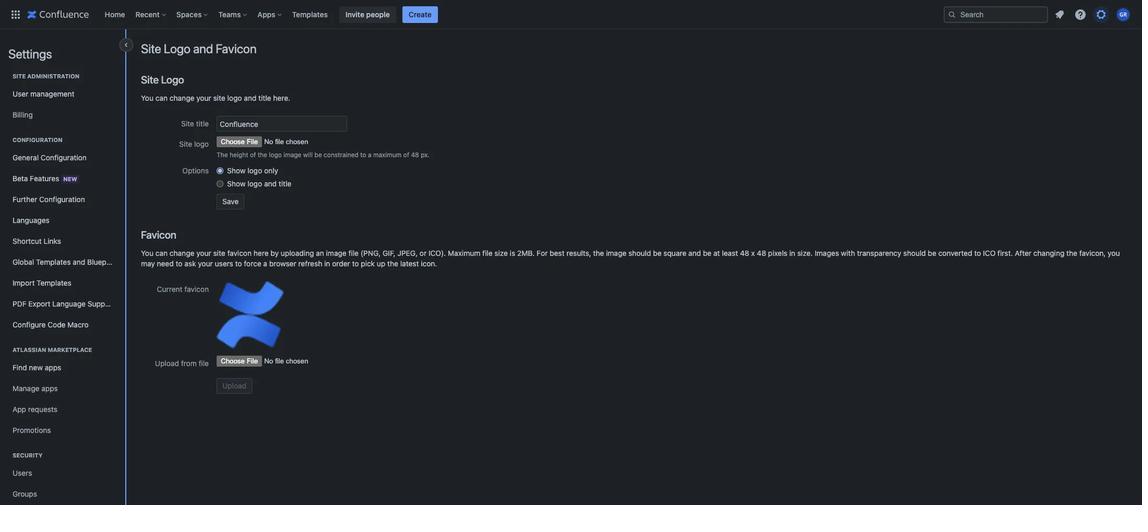 Task type: describe. For each thing, give the bounding box(es) containing it.
2 horizontal spatial file
[[483, 249, 493, 258]]

latest
[[401, 259, 419, 268]]

app requests link
[[8, 399, 117, 420]]

configure
[[13, 320, 46, 329]]

languages
[[13, 216, 50, 225]]

0 vertical spatial configuration
[[13, 136, 62, 143]]

1 vertical spatial favicon
[[141, 229, 177, 241]]

find new apps link
[[8, 357, 117, 378]]

0 horizontal spatial file
[[199, 359, 209, 368]]

0 vertical spatial apps
[[45, 363, 61, 372]]

least
[[723, 249, 739, 258]]

find
[[13, 363, 27, 372]]

site logo
[[179, 139, 209, 148]]

size.
[[798, 249, 813, 258]]

pixels
[[769, 249, 788, 258]]

import templates link
[[8, 273, 117, 294]]

size
[[495, 249, 508, 258]]

teams button
[[215, 6, 251, 23]]

show for show logo and title
[[227, 179, 246, 188]]

to left pick
[[352, 259, 359, 268]]

0 vertical spatial a
[[368, 151, 372, 159]]

users link
[[8, 463, 117, 484]]

further configuration
[[13, 195, 85, 204]]

maximum
[[374, 151, 402, 159]]

recent button
[[132, 6, 170, 23]]

people
[[367, 10, 390, 19]]

site for site administration
[[13, 73, 26, 79]]

pdf
[[13, 299, 26, 308]]

2 vertical spatial your
[[198, 259, 213, 268]]

new
[[63, 175, 77, 182]]

you for favicon
[[141, 249, 154, 258]]

groups
[[13, 489, 37, 498]]

home link
[[102, 6, 128, 23]]

and for blueprints
[[73, 258, 85, 266]]

current favicon
[[157, 285, 209, 294]]

1 vertical spatial title
[[196, 119, 209, 128]]

current
[[157, 285, 183, 294]]

upload from file
[[155, 359, 209, 368]]

spaces button
[[173, 6, 212, 23]]

2 should from the left
[[904, 249, 927, 258]]

your for favicon
[[197, 249, 211, 258]]

first.
[[998, 249, 1014, 258]]

new
[[29, 363, 43, 372]]

banner containing home
[[0, 0, 1143, 29]]

change for favicon
[[170, 249, 195, 258]]

the down gif,
[[388, 259, 399, 268]]

here.
[[273, 94, 290, 102]]

beta features new
[[13, 174, 77, 183]]

site for site logo and favicon
[[141, 41, 161, 56]]

blueprints
[[87, 258, 121, 266]]

and inside you can change your site favicon here by uploading an image file (png, gif, jpeg, or ico). maximum file size is 2mb. for best results, the image should be square and be at least 48 x 48 pixels in size. images with transparency should be converted to ico first. after changing the favicon, you may need to ask your users to force a browser refresh in order to pick up the latest icon.
[[689, 249, 702, 258]]

and for title
[[264, 179, 277, 188]]

logo for show logo and title
[[248, 179, 262, 188]]

height
[[230, 151, 248, 159]]

be left converted
[[929, 249, 937, 258]]

further
[[13, 195, 37, 204]]

pick
[[361, 259, 375, 268]]

settings
[[8, 46, 52, 61]]

be right the will
[[315, 151, 322, 159]]

groups link
[[8, 484, 117, 505]]

ask
[[185, 259, 196, 268]]

pdf export language support
[[13, 299, 115, 308]]

square
[[664, 249, 687, 258]]

from
[[181, 359, 197, 368]]

logo for show logo only
[[248, 166, 262, 175]]

promotions
[[13, 426, 51, 435]]

jpeg,
[[398, 249, 418, 258]]

to right constrained at the left of page
[[361, 151, 367, 159]]

logo for site logo
[[161, 74, 184, 86]]

shortcut links
[[13, 237, 61, 246]]

logo for site logo
[[194, 139, 209, 148]]

user
[[13, 89, 28, 98]]

at
[[714, 249, 721, 258]]

billing
[[13, 110, 33, 119]]

global
[[13, 258, 34, 266]]

uploading
[[281, 249, 314, 258]]

site for site logo
[[179, 139, 192, 148]]

settings icon image
[[1096, 8, 1108, 21]]

global element
[[6, 0, 942, 29]]

up
[[377, 259, 386, 268]]

to left ask at the left of the page
[[176, 259, 183, 268]]

Upload from file file field
[[217, 356, 349, 367]]

best
[[550, 249, 565, 258]]

can for site logo
[[156, 94, 168, 102]]

x
[[752, 249, 756, 258]]

atlassian
[[13, 346, 46, 353]]

invite people button
[[339, 6, 396, 23]]

site for site logo
[[141, 74, 159, 86]]

or
[[420, 249, 427, 258]]

0 vertical spatial favicon
[[216, 41, 257, 56]]

for
[[537, 249, 548, 258]]

refresh
[[299, 259, 322, 268]]

0 horizontal spatial in
[[324, 259, 330, 268]]

and for favicon
[[193, 41, 213, 56]]

atlassian marketplace group
[[8, 335, 117, 444]]

apps button
[[255, 6, 286, 23]]

favicon inside you can change your site favicon here by uploading an image file (png, gif, jpeg, or ico). maximum file size is 2mb. for best results, the image should be square and be at least 48 x 48 pixels in size. images with transparency should be converted to ico first. after changing the favicon, you may need to ask your users to force a browser refresh in order to pick up the latest icon.
[[227, 249, 252, 258]]

a inside you can change your site favicon here by uploading an image file (png, gif, jpeg, or ico). maximum file size is 2mb. for best results, the image should be square and be at least 48 x 48 pixels in size. images with transparency should be converted to ico first. after changing the favicon, you may need to ask your users to force a browser refresh in order to pick up the latest icon.
[[263, 259, 267, 268]]

appswitcher icon image
[[9, 8, 22, 21]]

configuration group
[[8, 125, 121, 339]]

general
[[13, 153, 39, 162]]

macro
[[68, 320, 89, 329]]

import templates
[[13, 278, 71, 287]]

an
[[316, 249, 324, 258]]

Show logo and title radio
[[217, 179, 224, 189]]

find new apps
[[13, 363, 61, 372]]

show for show logo only
[[227, 166, 246, 175]]

2 vertical spatial title
[[279, 179, 292, 188]]

you can change your site favicon here by uploading an image file (png, gif, jpeg, or ico). maximum file size is 2mb. for best results, the image should be square and be at least 48 x 48 pixels in size. images with transparency should be converted to ico first. after changing the favicon, you may need to ask your users to force a browser refresh in order to pick up the latest icon.
[[141, 249, 1121, 268]]

invite people
[[346, 10, 390, 19]]

Show logo only radio
[[217, 166, 224, 176]]

2mb.
[[518, 249, 535, 258]]

1 horizontal spatial file
[[349, 249, 359, 258]]

notification icon image
[[1054, 8, 1067, 21]]

the height of the logo image will be constrained to a maximum of 48 px.
[[217, 151, 430, 159]]

templates inside "templates" link
[[292, 10, 328, 19]]

be left at
[[703, 249, 712, 258]]

user management
[[13, 89, 74, 98]]

to left force
[[235, 259, 242, 268]]

you can change your site logo and title here.
[[141, 94, 290, 102]]

after
[[1016, 249, 1032, 258]]

ico).
[[429, 249, 446, 258]]

create
[[409, 10, 432, 19]]

general configuration
[[13, 153, 87, 162]]

configure code macro link
[[8, 314, 117, 335]]

site administration
[[13, 73, 80, 79]]



Task type: locate. For each thing, give the bounding box(es) containing it.
0 vertical spatial logo
[[164, 41, 191, 56]]

0 horizontal spatial title
[[196, 119, 209, 128]]

create link
[[403, 6, 438, 23]]

0 vertical spatial templates
[[292, 10, 328, 19]]

templates up pdf export language support link
[[37, 278, 71, 287]]

1 vertical spatial can
[[156, 249, 168, 258]]

file
[[349, 249, 359, 258], [483, 249, 493, 258], [199, 359, 209, 368]]

security group
[[8, 441, 117, 505]]

ico
[[984, 249, 996, 258]]

2 show from the top
[[227, 179, 246, 188]]

1 horizontal spatial title
[[259, 94, 271, 102]]

title left here.
[[259, 94, 271, 102]]

show
[[227, 166, 246, 175], [227, 179, 246, 188]]

1 vertical spatial configuration
[[41, 153, 87, 162]]

1 horizontal spatial 48
[[741, 249, 750, 258]]

templates
[[292, 10, 328, 19], [36, 258, 71, 266], [37, 278, 71, 287]]

0 horizontal spatial 48
[[411, 151, 419, 159]]

48 left x
[[741, 249, 750, 258]]

your up the site title
[[197, 94, 211, 102]]

1 horizontal spatial should
[[904, 249, 927, 258]]

show right show logo and title option
[[227, 179, 246, 188]]

you inside you can change your site favicon here by uploading an image file (png, gif, jpeg, or ico). maximum file size is 2mb. for best results, the image should be square and be at least 48 x 48 pixels in size. images with transparency should be converted to ico first. after changing the favicon, you may need to ask your users to force a browser refresh in order to pick up the latest icon.
[[141, 249, 154, 258]]

image up the "order"
[[326, 249, 347, 258]]

favicon up force
[[227, 249, 252, 258]]

0 vertical spatial favicon
[[227, 249, 252, 258]]

to
[[361, 151, 367, 159], [975, 249, 982, 258], [176, 259, 183, 268], [235, 259, 242, 268], [352, 259, 359, 268]]

0 vertical spatial site
[[213, 94, 226, 102]]

converted
[[939, 249, 973, 258]]

recent
[[136, 10, 160, 19]]

0 horizontal spatial a
[[263, 259, 267, 268]]

favicon down ask at the left of the page
[[185, 285, 209, 294]]

logo up 'show logo and title'
[[248, 166, 262, 175]]

1 horizontal spatial image
[[326, 249, 347, 258]]

site inside you can change your site favicon here by uploading an image file (png, gif, jpeg, or ico). maximum file size is 2mb. for best results, the image should be square and be at least 48 x 48 pixels in size. images with transparency should be converted to ico first. after changing the favicon, you may need to ask your users to force a browser refresh in order to pick up the latest icon.
[[213, 249, 226, 258]]

Search field
[[944, 6, 1049, 23]]

1 can from the top
[[156, 94, 168, 102]]

order
[[332, 259, 350, 268]]

1 vertical spatial site
[[213, 249, 226, 258]]

shortcut
[[13, 237, 42, 246]]

and down the spaces popup button
[[193, 41, 213, 56]]

of right the maximum
[[404, 151, 410, 159]]

teams
[[219, 10, 241, 19]]

Site logo file field
[[217, 136, 349, 147]]

logo down show logo only
[[248, 179, 262, 188]]

favicon
[[227, 249, 252, 258], [185, 285, 209, 294]]

2 horizontal spatial image
[[607, 249, 627, 258]]

48 right x
[[758, 249, 767, 258]]

spaces
[[176, 10, 202, 19]]

1 horizontal spatial in
[[790, 249, 796, 258]]

invite
[[346, 10, 365, 19]]

configuration up new
[[41, 153, 87, 162]]

2 vertical spatial configuration
[[39, 195, 85, 204]]

file left "size"
[[483, 249, 493, 258]]

and left here.
[[244, 94, 257, 102]]

show logo only
[[227, 166, 278, 175]]

favicon down teams popup button
[[216, 41, 257, 56]]

0 vertical spatial title
[[259, 94, 271, 102]]

confluence image
[[27, 8, 89, 21], [27, 8, 89, 21]]

force
[[244, 259, 261, 268]]

1 vertical spatial you
[[141, 249, 154, 258]]

logo down site logo file field
[[269, 151, 282, 159]]

of right height
[[250, 151, 256, 159]]

your for site logo
[[197, 94, 211, 102]]

features
[[30, 174, 59, 183]]

can for favicon
[[156, 249, 168, 258]]

logo up site logo
[[164, 41, 191, 56]]

1 site from the top
[[213, 94, 226, 102]]

further configuration link
[[8, 189, 117, 210]]

support
[[88, 299, 115, 308]]

1 horizontal spatial a
[[368, 151, 372, 159]]

logo down site logo and favicon in the left top of the page
[[161, 74, 184, 86]]

1 change from the top
[[170, 94, 195, 102]]

2 site from the top
[[213, 249, 226, 258]]

0 horizontal spatial favicon
[[185, 285, 209, 294]]

should
[[629, 249, 652, 258], [904, 249, 927, 258]]

1 show from the top
[[227, 166, 246, 175]]

2 you from the top
[[141, 249, 154, 258]]

global templates and blueprints link
[[8, 252, 121, 273]]

manage apps link
[[8, 378, 117, 399]]

0 vertical spatial can
[[156, 94, 168, 102]]

1 vertical spatial in
[[324, 259, 330, 268]]

favicon
[[216, 41, 257, 56], [141, 229, 177, 241]]

banner
[[0, 0, 1143, 29]]

your right ask at the left of the page
[[198, 259, 213, 268]]

1 vertical spatial your
[[197, 249, 211, 258]]

with
[[842, 249, 856, 258]]

configuration for general
[[41, 153, 87, 162]]

may
[[141, 259, 155, 268]]

apps
[[258, 10, 276, 19]]

atlassian marketplace
[[13, 346, 92, 353]]

you up may
[[141, 249, 154, 258]]

configuration up languages link
[[39, 195, 85, 204]]

0 horizontal spatial image
[[284, 151, 302, 159]]

1 vertical spatial apps
[[41, 384, 58, 393]]

0 vertical spatial show
[[227, 166, 246, 175]]

constrained
[[324, 151, 359, 159]]

file up the "order"
[[349, 249, 359, 258]]

site inside group
[[13, 73, 26, 79]]

app
[[13, 405, 26, 414]]

change for site logo
[[170, 94, 195, 102]]

help icon image
[[1075, 8, 1088, 21]]

2 change from the top
[[170, 249, 195, 258]]

and down only
[[264, 179, 277, 188]]

promotions link
[[8, 420, 117, 441]]

0 vertical spatial in
[[790, 249, 796, 258]]

configuration for further
[[39, 195, 85, 204]]

maximum
[[448, 249, 481, 258]]

languages link
[[8, 210, 117, 231]]

site administration group
[[8, 62, 117, 129]]

2 of from the left
[[404, 151, 410, 159]]

configuration inside further configuration link
[[39, 195, 85, 204]]

icon.
[[421, 259, 437, 268]]

change down site logo
[[170, 94, 195, 102]]

site logo and favicon
[[141, 41, 257, 56]]

users
[[13, 469, 32, 477]]

and right square
[[689, 249, 702, 258]]

billing link
[[8, 104, 117, 125]]

1 vertical spatial a
[[263, 259, 267, 268]]

2 horizontal spatial title
[[279, 179, 292, 188]]

browser
[[269, 259, 297, 268]]

you
[[1109, 249, 1121, 258]]

title up site logo
[[196, 119, 209, 128]]

1 vertical spatial logo
[[161, 74, 184, 86]]

title
[[259, 94, 271, 102], [196, 119, 209, 128], [279, 179, 292, 188]]

site
[[213, 94, 226, 102], [213, 249, 226, 258]]

1 you from the top
[[141, 94, 154, 102]]

app requests
[[13, 405, 57, 414]]

1 of from the left
[[250, 151, 256, 159]]

site for favicon
[[213, 249, 226, 258]]

Site title text field
[[217, 116, 347, 132]]

in left "size."
[[790, 249, 796, 258]]

be
[[315, 151, 322, 159], [654, 249, 662, 258], [703, 249, 712, 258], [929, 249, 937, 258]]

apps right new
[[45, 363, 61, 372]]

logo for site logo and favicon
[[164, 41, 191, 56]]

requests
[[28, 405, 57, 414]]

show down height
[[227, 166, 246, 175]]

2 can from the top
[[156, 249, 168, 258]]

(png,
[[361, 249, 381, 258]]

beta
[[13, 174, 28, 183]]

templates inside global templates and blueprints link
[[36, 258, 71, 266]]

should left square
[[629, 249, 652, 258]]

apps up requests
[[41, 384, 58, 393]]

1 horizontal spatial of
[[404, 151, 410, 159]]

templates for import templates
[[37, 278, 71, 287]]

can down site logo
[[156, 94, 168, 102]]

0 vertical spatial you
[[141, 94, 154, 102]]

images
[[815, 249, 840, 258]]

file right from
[[199, 359, 209, 368]]

and left blueprints
[[73, 258, 85, 266]]

and inside global templates and blueprints link
[[73, 258, 85, 266]]

security
[[13, 452, 43, 459]]

0 horizontal spatial favicon
[[141, 229, 177, 241]]

global templates and blueprints
[[13, 258, 121, 266]]

0 horizontal spatial should
[[629, 249, 652, 258]]

1 should from the left
[[629, 249, 652, 258]]

the
[[217, 151, 228, 159]]

the up only
[[258, 151, 267, 159]]

logo left here.
[[227, 94, 242, 102]]

configuration inside general configuration link
[[41, 153, 87, 162]]

a left the maximum
[[368, 151, 372, 159]]

a down "here"
[[263, 259, 267, 268]]

you for site logo
[[141, 94, 154, 102]]

shortcut links link
[[8, 231, 117, 252]]

marketplace
[[48, 346, 92, 353]]

None submit
[[217, 194, 245, 209], [217, 378, 252, 394], [217, 194, 245, 209], [217, 378, 252, 394]]

0 horizontal spatial of
[[250, 151, 256, 159]]

configuration up the "general"
[[13, 136, 62, 143]]

show logo and title
[[227, 179, 292, 188]]

favicon up the need
[[141, 229, 177, 241]]

the left favicon,
[[1067, 249, 1078, 258]]

change up ask at the left of the page
[[170, 249, 195, 258]]

48 left px.
[[411, 151, 419, 159]]

title down site logo file field
[[279, 179, 292, 188]]

can
[[156, 94, 168, 102], [156, 249, 168, 258]]

2 vertical spatial templates
[[37, 278, 71, 287]]

options
[[183, 166, 209, 175]]

change inside you can change your site favicon here by uploading an image file (png, gif, jpeg, or ico). maximum file size is 2mb. for best results, the image should be square and be at least 48 x 48 pixels in size. images with transparency should be converted to ico first. after changing the favicon, you may need to ask your users to force a browser refresh in order to pick up the latest icon.
[[170, 249, 195, 258]]

templates right apps 'popup button'
[[292, 10, 328, 19]]

can inside you can change your site favicon here by uploading an image file (png, gif, jpeg, or ico). maximum file size is 2mb. for best results, the image should be square and be at least 48 x 48 pixels in size. images with transparency should be converted to ico first. after changing the favicon, you may need to ask your users to force a browser refresh in order to pick up the latest icon.
[[156, 249, 168, 258]]

site for site title
[[181, 119, 194, 128]]

users
[[215, 259, 233, 268]]

1 vertical spatial change
[[170, 249, 195, 258]]

image right results,
[[607, 249, 627, 258]]

1 horizontal spatial favicon
[[227, 249, 252, 258]]

the right results,
[[594, 249, 605, 258]]

in left the "order"
[[324, 259, 330, 268]]

is
[[510, 249, 516, 258]]

px.
[[421, 151, 430, 159]]

the
[[258, 151, 267, 159], [594, 249, 605, 258], [1067, 249, 1078, 258], [388, 259, 399, 268]]

gif,
[[383, 249, 396, 258]]

search image
[[949, 10, 957, 19]]

should right transparency
[[904, 249, 927, 258]]

2 horizontal spatial 48
[[758, 249, 767, 258]]

site title
[[181, 119, 209, 128]]

1 vertical spatial favicon
[[185, 285, 209, 294]]

image left the will
[[284, 151, 302, 159]]

here
[[254, 249, 269, 258]]

1 vertical spatial show
[[227, 179, 246, 188]]

logo down the site title
[[194, 139, 209, 148]]

your
[[197, 94, 211, 102], [197, 249, 211, 258], [198, 259, 213, 268]]

language
[[52, 299, 86, 308]]

0 vertical spatial your
[[197, 94, 211, 102]]

templates down links
[[36, 258, 71, 266]]

upload
[[155, 359, 179, 368]]

changing
[[1034, 249, 1065, 258]]

general configuration link
[[8, 147, 117, 168]]

your up current favicon
[[197, 249, 211, 258]]

favicon,
[[1080, 249, 1107, 258]]

site for site logo
[[213, 94, 226, 102]]

1 horizontal spatial favicon
[[216, 41, 257, 56]]

pdf export language support link
[[8, 294, 117, 314]]

you down site logo
[[141, 94, 154, 102]]

be left square
[[654, 249, 662, 258]]

to left 'ico'
[[975, 249, 982, 258]]

by
[[271, 249, 279, 258]]

0 vertical spatial change
[[170, 94, 195, 102]]

templates for global templates and blueprints
[[36, 258, 71, 266]]

templates inside import templates link
[[37, 278, 71, 287]]

administration
[[27, 73, 80, 79]]

can up the need
[[156, 249, 168, 258]]

1 vertical spatial templates
[[36, 258, 71, 266]]



Task type: vqa. For each thing, say whether or not it's contained in the screenshot.
Upload
yes



